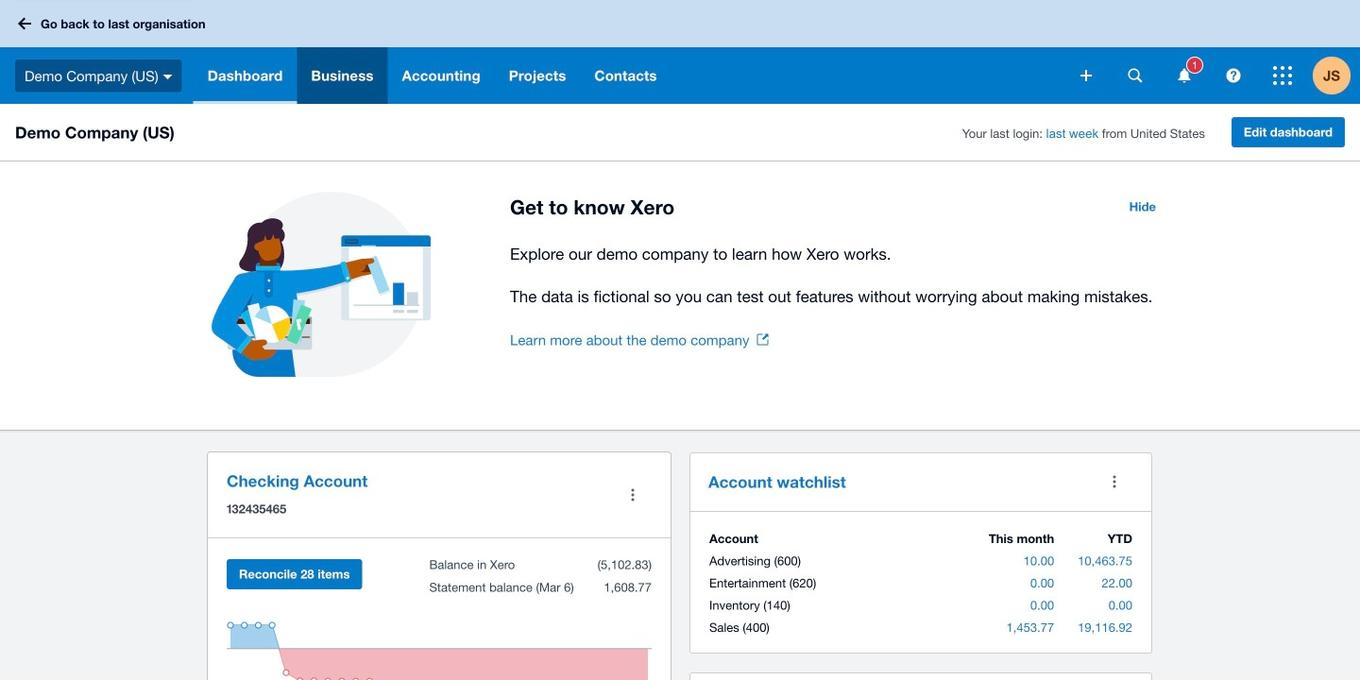 Task type: describe. For each thing, give the bounding box(es) containing it.
1 horizontal spatial svg image
[[1226, 68, 1241, 83]]



Task type: locate. For each thing, give the bounding box(es) containing it.
svg image
[[1273, 66, 1292, 85], [1226, 68, 1241, 83], [1081, 70, 1092, 81]]

2 horizontal spatial svg image
[[1273, 66, 1292, 85]]

svg image
[[18, 17, 31, 30], [1128, 68, 1142, 83], [1178, 68, 1191, 83], [163, 74, 173, 79]]

banner
[[0, 0, 1360, 104]]

0 horizontal spatial svg image
[[1081, 70, 1092, 81]]

intro banner body element
[[510, 241, 1167, 310]]

manage menu toggle image
[[614, 476, 652, 514]]



Task type: vqa. For each thing, say whether or not it's contained in the screenshot.
ADD A NEW LINE link
no



